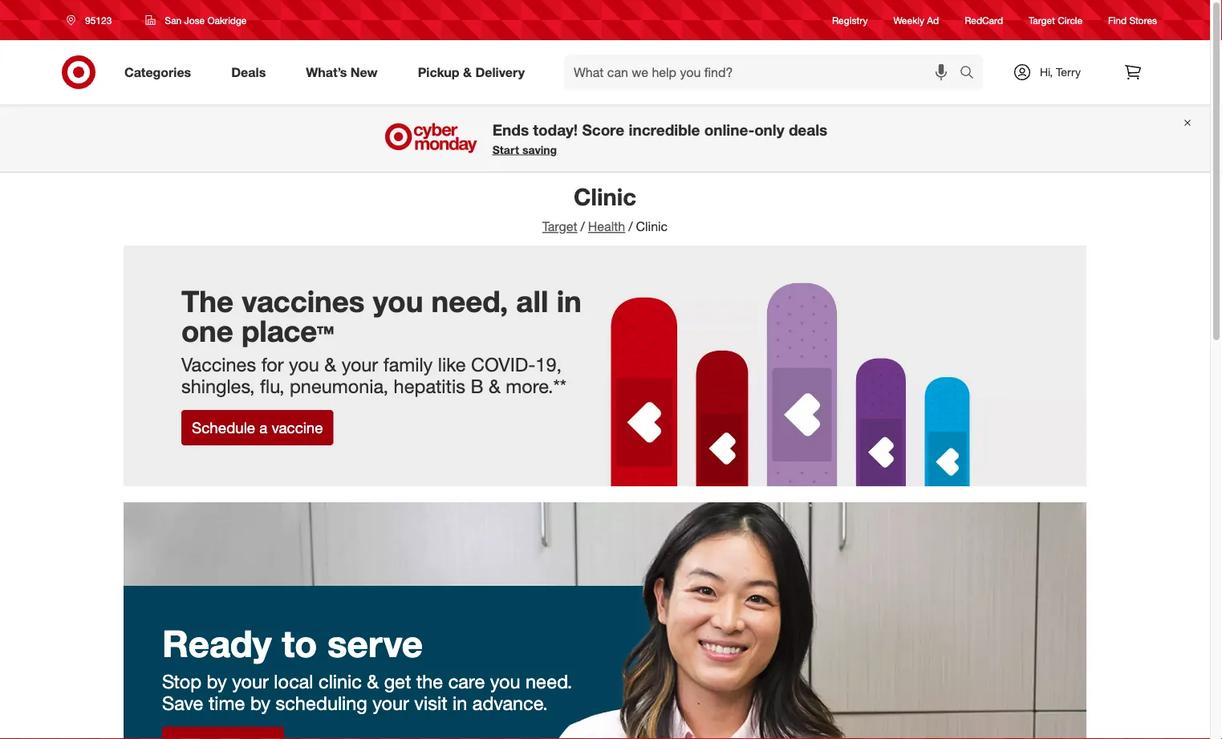 Task type: locate. For each thing, give the bounding box(es) containing it.
in right all
[[557, 283, 582, 319]]

in inside the vaccines you need, all in one place™ vaccines for you & your family like covid-19, shingles, flu, pneumonia, hepatitis b & more.**
[[557, 283, 582, 319]]

& right "pickup"
[[463, 64, 472, 80]]

0 horizontal spatial /
[[581, 219, 585, 234]]

by right the time
[[250, 692, 271, 715]]

0 horizontal spatial target
[[543, 219, 578, 234]]

by
[[207, 670, 227, 693], [250, 692, 271, 715]]

your
[[342, 353, 378, 376], [232, 670, 269, 693], [373, 692, 409, 715]]

stores
[[1130, 14, 1158, 26]]

get
[[384, 670, 411, 693]]

1 vertical spatial target
[[543, 219, 578, 234]]

/ right health
[[629, 219, 633, 234]]

target
[[1029, 14, 1056, 26], [543, 219, 578, 234]]

ready
[[162, 621, 272, 666]]

deals link
[[218, 55, 286, 90]]

by right stop
[[207, 670, 227, 693]]

your left family
[[342, 353, 378, 376]]

incredible
[[629, 120, 701, 139]]

1 horizontal spatial in
[[557, 283, 582, 319]]

weekly
[[894, 14, 925, 26]]

0 horizontal spatial by
[[207, 670, 227, 693]]

you
[[373, 283, 423, 319], [289, 353, 319, 376], [490, 670, 521, 693]]

95123
[[85, 14, 112, 26]]

2 vertical spatial you
[[490, 670, 521, 693]]

2 horizontal spatial you
[[490, 670, 521, 693]]

1 horizontal spatial target
[[1029, 14, 1056, 26]]

& inside ready to serve stop by your local clinic & get the care you need. save time by scheduling your visit in advance.
[[367, 670, 379, 693]]

deals
[[789, 120, 828, 139]]

schedule
[[192, 418, 255, 437]]

visit
[[415, 692, 448, 715]]

stop
[[162, 670, 202, 693]]

new
[[351, 64, 378, 80]]

your inside the vaccines you need, all in one place™ vaccines for you & your family like covid-19, shingles, flu, pneumonia, hepatitis b & more.**
[[342, 353, 378, 376]]

schedule a vaccine button
[[181, 410, 334, 446]]

/ right target link
[[581, 219, 585, 234]]

clinic
[[319, 670, 362, 693]]

for
[[261, 353, 284, 376]]

target inside clinic target / health / clinic
[[543, 219, 578, 234]]

search button
[[953, 55, 992, 93]]

/
[[581, 219, 585, 234], [629, 219, 633, 234]]

&
[[463, 64, 472, 80], [325, 353, 337, 376], [489, 375, 501, 398], [367, 670, 379, 693]]

the
[[417, 670, 443, 693]]

place™
[[242, 313, 334, 348]]

0 horizontal spatial in
[[453, 692, 468, 715]]

0 vertical spatial in
[[557, 283, 582, 319]]

clinic right health
[[636, 219, 668, 234]]

2 / from the left
[[629, 219, 633, 234]]

1 vertical spatial you
[[289, 353, 319, 376]]

hepatitis
[[394, 375, 466, 398]]

ends today! score incredible online-only deals start saving
[[493, 120, 828, 157]]

1 horizontal spatial /
[[629, 219, 633, 234]]

only
[[755, 120, 785, 139]]

time
[[209, 692, 245, 715]]

1 horizontal spatial by
[[250, 692, 271, 715]]

need.
[[526, 670, 573, 693]]

in inside ready to serve stop by your local clinic & get the care you need. save time by scheduling your visit in advance.
[[453, 692, 468, 715]]

target left health link
[[543, 219, 578, 234]]

shingles,
[[181, 375, 255, 398]]

1 vertical spatial in
[[453, 692, 468, 715]]

in
[[557, 283, 582, 319], [453, 692, 468, 715]]

find
[[1109, 14, 1127, 26]]

95123 button
[[56, 6, 129, 35]]

a
[[260, 418, 268, 437]]

& left get
[[367, 670, 379, 693]]

clinic
[[574, 182, 637, 211], [636, 219, 668, 234]]

the vaccines you need, all in one place™ vaccines for you & your family like covid-19, shingles, flu, pneumonia, hepatitis b & more.**
[[181, 283, 582, 398]]

clinic up health
[[574, 182, 637, 211]]

in right visit
[[453, 692, 468, 715]]

pickup
[[418, 64, 460, 80]]

you up family
[[373, 283, 423, 319]]

your left the local
[[232, 670, 269, 693]]

ends
[[493, 120, 529, 139]]

redcard
[[965, 14, 1004, 26]]

1 horizontal spatial you
[[373, 283, 423, 319]]

terry
[[1057, 65, 1082, 79]]

categories
[[124, 64, 191, 80]]

covid-
[[471, 353, 536, 376]]

you right care
[[490, 670, 521, 693]]

0 vertical spatial target
[[1029, 14, 1056, 26]]

need,
[[432, 283, 508, 319]]

vaccine
[[272, 418, 323, 437]]

ready to serve stop by your local clinic & get the care you need. save time by scheduling your visit in advance.
[[162, 621, 573, 715]]

clinic target / health / clinic
[[543, 182, 668, 234]]

you right 'for'
[[289, 353, 319, 376]]

save
[[162, 692, 203, 715]]

to
[[282, 621, 317, 666]]

0 horizontal spatial you
[[289, 353, 319, 376]]

target left 'circle'
[[1029, 14, 1056, 26]]

san jose oakridge
[[165, 14, 247, 26]]

redcard link
[[965, 13, 1004, 27]]



Task type: vqa. For each thing, say whether or not it's contained in the screenshot.
charlotte east dropdown button
no



Task type: describe. For each thing, give the bounding box(es) containing it.
target link
[[543, 219, 578, 234]]

san
[[165, 14, 182, 26]]

vaccines
[[181, 353, 256, 376]]

care
[[449, 670, 485, 693]]

weekly ad
[[894, 14, 940, 26]]

jose
[[184, 14, 205, 26]]

ad
[[928, 14, 940, 26]]

start
[[493, 143, 520, 157]]

0 vertical spatial clinic
[[574, 182, 637, 211]]

pickup & delivery link
[[404, 55, 545, 90]]

what's new
[[306, 64, 378, 80]]

more.**
[[506, 375, 567, 398]]

online-
[[705, 120, 755, 139]]

what's
[[306, 64, 347, 80]]

1 vertical spatial clinic
[[636, 219, 668, 234]]

your left visit
[[373, 692, 409, 715]]

registry link
[[833, 13, 868, 27]]

cyber monday target deals image
[[383, 119, 480, 157]]

target circle
[[1029, 14, 1083, 26]]

advance.
[[473, 692, 548, 715]]

hi,
[[1041, 65, 1054, 79]]

family
[[384, 353, 433, 376]]

19,
[[536, 353, 562, 376]]

you inside ready to serve stop by your local clinic & get the care you need. save time by scheduling your visit in advance.
[[490, 670, 521, 693]]

circle
[[1058, 14, 1083, 26]]

health link
[[588, 219, 626, 234]]

deals
[[231, 64, 266, 80]]

san jose oakridge button
[[135, 6, 257, 35]]

categories link
[[111, 55, 211, 90]]

& right b
[[489, 375, 501, 398]]

delivery
[[476, 64, 525, 80]]

What can we help you find? suggestions appear below search field
[[564, 55, 964, 90]]

saving
[[523, 143, 557, 157]]

search
[[953, 66, 992, 82]]

like
[[438, 353, 466, 376]]

find stores
[[1109, 14, 1158, 26]]

today!
[[533, 120, 578, 139]]

serve
[[328, 621, 423, 666]]

schedule a vaccine
[[192, 418, 323, 437]]

target circle link
[[1029, 13, 1083, 27]]

the
[[181, 283, 234, 319]]

health
[[588, 219, 626, 234]]

registry
[[833, 14, 868, 26]]

find stores link
[[1109, 13, 1158, 27]]

score
[[582, 120, 625, 139]]

flu,
[[260, 375, 285, 398]]

hi, terry
[[1041, 65, 1082, 79]]

oakridge
[[208, 14, 247, 26]]

all
[[517, 283, 549, 319]]

b
[[471, 375, 484, 398]]

pickup & delivery
[[418, 64, 525, 80]]

vaccines
[[242, 283, 365, 319]]

pneumonia,
[[290, 375, 389, 398]]

0 vertical spatial you
[[373, 283, 423, 319]]

what's new link
[[292, 55, 398, 90]]

scheduling
[[276, 692, 368, 715]]

& down place™ in the left top of the page
[[325, 353, 337, 376]]

local
[[274, 670, 314, 693]]

& inside pickup & delivery link
[[463, 64, 472, 80]]

one
[[181, 313, 233, 348]]

1 / from the left
[[581, 219, 585, 234]]

weekly ad link
[[894, 13, 940, 27]]



